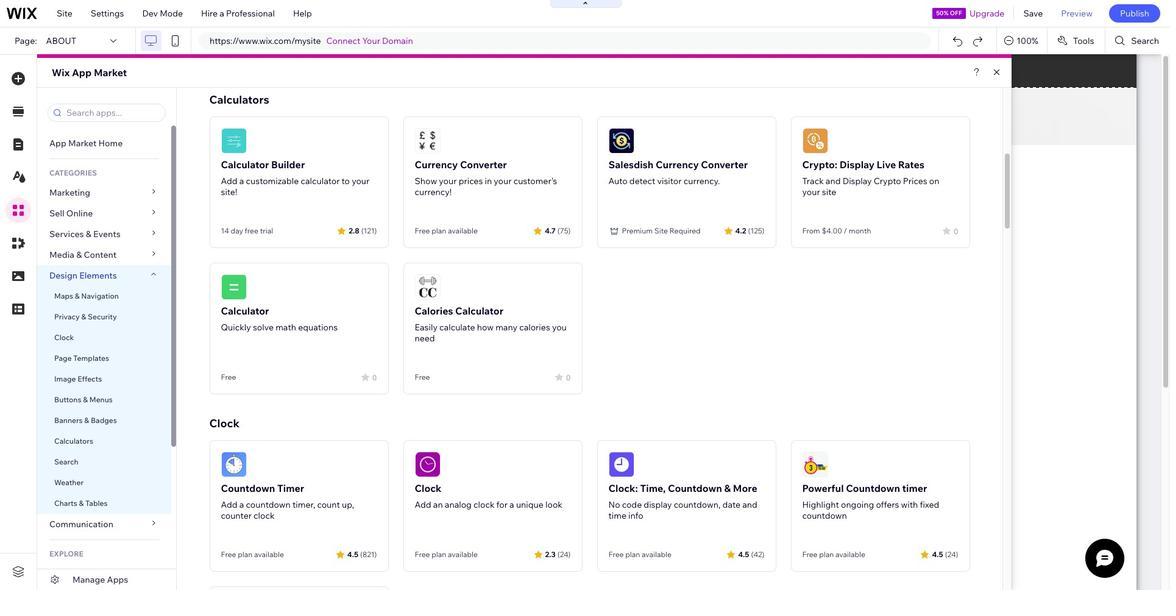 Task type: describe. For each thing, give the bounding box(es) containing it.
0 vertical spatial calculators
[[209, 93, 269, 107]]

track
[[802, 176, 824, 187]]

buttons
[[54, 395, 81, 404]]

customizable
[[246, 176, 299, 187]]

dev
[[142, 8, 158, 19]]

free plan available for timer
[[221, 550, 284, 559]]

4.5 for clock: time, countdown & more
[[738, 550, 749, 559]]

customer's
[[514, 176, 557, 187]]

converter inside salesdish currency converter auto detect visitor currency.
[[701, 158, 748, 171]]

free for currency converter
[[415, 226, 430, 235]]

0 for calculate
[[566, 373, 571, 382]]

services
[[49, 229, 84, 240]]

1 horizontal spatial clock
[[209, 416, 240, 430]]

/
[[844, 226, 847, 235]]

currency converter logo image
[[415, 128, 440, 154]]

image effects link
[[37, 369, 171, 389]]

crypto: display live rates logo image
[[802, 128, 828, 154]]

from $4.00 / month
[[802, 226, 871, 235]]

wix
[[52, 66, 70, 79]]

timer
[[277, 482, 304, 494]]

powerful
[[802, 482, 844, 494]]

page templates link
[[37, 348, 171, 369]]

online
[[66, 208, 93, 219]]

info
[[629, 510, 643, 521]]

professional
[[226, 8, 275, 19]]

countdown inside countdown timer add a countdown timer, count up, counter clock
[[246, 499, 291, 510]]

calculator
[[301, 176, 340, 187]]

$4.00
[[822, 226, 842, 235]]

clock inside sidebar "element"
[[54, 333, 74, 342]]

templates
[[73, 354, 109, 363]]

buttons & menus link
[[37, 389, 171, 410]]

calculators inside sidebar "element"
[[54, 436, 93, 446]]

prices
[[459, 176, 483, 187]]

market inside 'link'
[[68, 138, 97, 149]]

a inside countdown timer add a countdown timer, count up, counter clock
[[239, 499, 244, 510]]

crypto
[[874, 176, 901, 187]]

4.7
[[545, 226, 556, 235]]

currency.
[[684, 176, 720, 187]]

4.5 (24)
[[932, 550, 959, 559]]

team picks link
[[37, 563, 171, 584]]

0 for rates
[[954, 226, 959, 236]]

0 vertical spatial market
[[94, 66, 127, 79]]

mode
[[160, 8, 183, 19]]

banners
[[54, 416, 83, 425]]

14
[[221, 226, 229, 235]]

(125)
[[748, 226, 765, 235]]

100%
[[1017, 35, 1039, 46]]

from
[[802, 226, 820, 235]]

equations
[[298, 322, 338, 333]]

calculator for quickly
[[221, 305, 269, 317]]

weather
[[54, 478, 84, 487]]

many
[[496, 322, 517, 333]]

0 vertical spatial display
[[840, 158, 875, 171]]

maps & navigation link
[[37, 286, 171, 307]]

add for calculators
[[221, 176, 238, 187]]

publish button
[[1109, 4, 1161, 23]]

(121)
[[361, 226, 377, 235]]

2.3
[[545, 550, 556, 559]]

free plan available for countdown
[[802, 550, 865, 559]]

& for navigation
[[75, 291, 80, 301]]

0 horizontal spatial site
[[57, 8, 72, 19]]

(24) for timer
[[945, 550, 959, 559]]

show
[[415, 176, 437, 187]]

add for clock
[[221, 499, 238, 510]]

page templates
[[54, 354, 111, 363]]

search button
[[1106, 27, 1170, 54]]

builder
[[271, 158, 305, 171]]

crypto:
[[802, 158, 838, 171]]

communication link
[[37, 514, 171, 535]]

weather link
[[37, 472, 171, 493]]

free plan available for converter
[[415, 226, 478, 235]]

clock:
[[609, 482, 638, 494]]

4.5 for powerful countdown timer
[[932, 550, 943, 559]]

security
[[88, 312, 117, 321]]

& inside clock: time, countdown & more no code display countdown, date and time info
[[724, 482, 731, 494]]

Search apps... field
[[63, 104, 162, 121]]

salesdish currency converter logo image
[[609, 128, 634, 154]]

free for clock: time, countdown & more
[[609, 550, 624, 559]]

time
[[609, 510, 627, 521]]

manage apps link
[[37, 569, 176, 590]]

4.5 (42)
[[738, 550, 765, 559]]

manage
[[73, 574, 105, 585]]

you
[[552, 322, 567, 333]]

home
[[98, 138, 123, 149]]

maps
[[54, 291, 73, 301]]

4.5 for countdown timer
[[347, 550, 358, 559]]

ongoing
[[841, 499, 874, 510]]

calculator inside calories calculator easily calculate how many calories you need
[[455, 305, 504, 317]]

and inside clock: time, countdown & more no code display countdown, date and time info
[[743, 499, 758, 510]]

app market home
[[49, 138, 123, 149]]

free down quickly
[[221, 372, 236, 382]]

with
[[901, 499, 918, 510]]

(75)
[[558, 226, 571, 235]]

available for a
[[254, 550, 284, 559]]

1 vertical spatial display
[[843, 176, 872, 187]]

no
[[609, 499, 620, 510]]

add inside clock add an analog clock for a unique look
[[415, 499, 431, 510]]

about
[[46, 35, 76, 46]]

app inside 'link'
[[49, 138, 66, 149]]

100% button
[[997, 27, 1047, 54]]

image
[[54, 374, 76, 383]]

sidebar element
[[37, 88, 177, 590]]

clock add an analog clock for a unique look
[[415, 482, 563, 510]]

(42)
[[751, 550, 765, 559]]

look
[[546, 499, 563, 510]]

free down need
[[415, 372, 430, 382]]

display
[[644, 499, 672, 510]]

team
[[49, 568, 71, 579]]

calculator builder logo image
[[221, 128, 247, 154]]

search inside "button"
[[1132, 35, 1159, 46]]

connect
[[326, 35, 360, 46]]

plan for time,
[[625, 550, 640, 559]]

menus
[[89, 395, 113, 404]]

off
[[950, 9, 962, 17]]

sell online
[[49, 208, 93, 219]]

calories
[[519, 322, 550, 333]]

design elements
[[49, 270, 117, 281]]

design elements link
[[37, 265, 171, 286]]

charts & tables link
[[37, 493, 171, 514]]

free for clock
[[415, 550, 430, 559]]

premium site required
[[622, 226, 701, 235]]

& for content
[[76, 249, 82, 260]]

salesdish
[[609, 158, 654, 171]]

banners & badges link
[[37, 410, 171, 431]]



Task type: locate. For each thing, give the bounding box(es) containing it.
1 horizontal spatial and
[[826, 176, 841, 187]]

0 horizontal spatial countdown
[[246, 499, 291, 510]]

site up about
[[57, 8, 72, 19]]

a inside clock add an analog clock for a unique look
[[510, 499, 514, 510]]

tools button
[[1048, 27, 1105, 54]]

calculators down the banners
[[54, 436, 93, 446]]

media & content
[[49, 249, 117, 260]]

calculators
[[209, 93, 269, 107], [54, 436, 93, 446]]

free for countdown timer
[[221, 550, 236, 559]]

1 horizontal spatial converter
[[701, 158, 748, 171]]

easily
[[415, 322, 438, 333]]

clock right counter
[[254, 510, 275, 521]]

1 horizontal spatial clock
[[474, 499, 495, 510]]

countdown inside clock: time, countdown & more no code display countdown, date and time info
[[668, 482, 722, 494]]

free
[[415, 226, 430, 235], [221, 372, 236, 382], [415, 372, 430, 382], [221, 550, 236, 559], [415, 550, 430, 559], [609, 550, 624, 559], [802, 550, 818, 559]]

your inside 'calculator builder add a customizable calculator to your site!'
[[352, 176, 370, 187]]

free plan available
[[415, 226, 478, 235], [221, 550, 284, 559], [415, 550, 478, 559], [609, 550, 672, 559], [802, 550, 865, 559]]

your right in
[[494, 176, 512, 187]]

your right the to
[[352, 176, 370, 187]]

your
[[352, 176, 370, 187], [439, 176, 457, 187], [494, 176, 512, 187], [802, 187, 820, 197]]

0 horizontal spatial clock
[[54, 333, 74, 342]]

day
[[231, 226, 243, 235]]

plan down currency!
[[432, 226, 446, 235]]

calculator up quickly
[[221, 305, 269, 317]]

1 horizontal spatial app
[[72, 66, 92, 79]]

& left menus
[[83, 395, 88, 404]]

your left site
[[802, 187, 820, 197]]

calculator logo image
[[221, 274, 247, 300]]

a inside 'calculator builder add a customizable calculator to your site!'
[[239, 176, 244, 187]]

app up categories at the left of the page
[[49, 138, 66, 149]]

available for highlight
[[836, 550, 865, 559]]

app right wix
[[72, 66, 92, 79]]

0 horizontal spatial and
[[743, 499, 758, 510]]

calories calculator  logo image
[[415, 274, 440, 300]]

& right media on the top of the page
[[76, 249, 82, 260]]

currency inside the 'currency converter show your prices in your customer's currency!'
[[415, 158, 458, 171]]

4.5
[[347, 550, 358, 559], [738, 550, 749, 559], [932, 550, 943, 559]]

0 for math
[[372, 373, 377, 382]]

available down currency!
[[448, 226, 478, 235]]

2 converter from the left
[[701, 158, 748, 171]]

1 vertical spatial clock
[[209, 416, 240, 430]]

free plan available for add
[[415, 550, 478, 559]]

free plan available for time,
[[609, 550, 672, 559]]

plan down counter
[[238, 550, 253, 559]]

a right for at left
[[510, 499, 514, 510]]

& up date
[[724, 482, 731, 494]]

calories calculator easily calculate how many calories you need
[[415, 305, 567, 344]]

calculator inside calculator quickly solve math equations
[[221, 305, 269, 317]]

2 horizontal spatial 0
[[954, 226, 959, 236]]

50% off
[[936, 9, 962, 17]]

2 horizontal spatial clock
[[415, 482, 442, 494]]

1 horizontal spatial 0
[[566, 373, 571, 382]]

4.2
[[735, 226, 746, 235]]

countdown inside the powerful countdown timer highlight ongoing offers with fixed countdown
[[846, 482, 900, 494]]

0 horizontal spatial app
[[49, 138, 66, 149]]

clock left for at left
[[474, 499, 495, 510]]

add inside 'calculator builder add a customizable calculator to your site!'
[[221, 176, 238, 187]]

0 horizontal spatial 0
[[372, 373, 377, 382]]

1 vertical spatial app
[[49, 138, 66, 149]]

0 horizontal spatial currency
[[415, 158, 458, 171]]

free
[[245, 226, 258, 235]]

countdown timer logo image
[[221, 452, 247, 477]]

& right the maps on the left
[[75, 291, 80, 301]]

site
[[57, 8, 72, 19], [655, 226, 668, 235]]

plan for converter
[[432, 226, 446, 235]]

timer
[[902, 482, 927, 494]]

countdown inside the powerful countdown timer highlight ongoing offers with fixed countdown
[[802, 510, 847, 521]]

clock inside clock add an analog clock for a unique look
[[415, 482, 442, 494]]

math
[[276, 322, 296, 333]]

1 (24) from the left
[[558, 550, 571, 559]]

countdown
[[246, 499, 291, 510], [802, 510, 847, 521]]

media & content link
[[37, 244, 171, 265]]

hire a professional
[[201, 8, 275, 19]]

(821)
[[360, 550, 377, 559]]

converter inside the 'currency converter show your prices in your customer's currency!'
[[460, 158, 507, 171]]

2 4.5 from the left
[[738, 550, 749, 559]]

content
[[84, 249, 117, 260]]

help
[[293, 8, 312, 19]]

countdown inside countdown timer add a countdown timer, count up, counter clock
[[221, 482, 275, 494]]

0 horizontal spatial clock
[[254, 510, 275, 521]]

currency up show
[[415, 158, 458, 171]]

market left home
[[68, 138, 97, 149]]

0 horizontal spatial countdown
[[221, 482, 275, 494]]

free down highlight
[[802, 550, 818, 559]]

clock inside clock add an analog clock for a unique look
[[474, 499, 495, 510]]

0 vertical spatial site
[[57, 8, 72, 19]]

calculator inside 'calculator builder add a customizable calculator to your site!'
[[221, 158, 269, 171]]

currency inside salesdish currency converter auto detect visitor currency.
[[656, 158, 699, 171]]

calculator down calculator builder logo
[[221, 158, 269, 171]]

4.5 left (821)
[[347, 550, 358, 559]]

preview
[[1061, 8, 1093, 19]]

plan down highlight
[[819, 550, 834, 559]]

add left an
[[415, 499, 431, 510]]

1 horizontal spatial (24)
[[945, 550, 959, 559]]

free down counter
[[221, 550, 236, 559]]

free down time
[[609, 550, 624, 559]]

& for badges
[[84, 416, 89, 425]]

powerful countdown timer logo image
[[802, 452, 828, 477]]

available down ongoing
[[836, 550, 865, 559]]

salesdish currency converter auto detect visitor currency.
[[609, 158, 748, 187]]

plan down info
[[625, 550, 640, 559]]

countdown up the offers
[[846, 482, 900, 494]]

clock up an
[[415, 482, 442, 494]]

countdown timer add a countdown timer, count up, counter clock
[[221, 482, 354, 521]]

free plan available down an
[[415, 550, 478, 559]]

and inside crypto: display live rates track and display crypto prices on your site
[[826, 176, 841, 187]]

available down analog
[[448, 550, 478, 559]]

https://www.wix.com/mysite
[[210, 35, 321, 46]]

1 vertical spatial and
[[743, 499, 758, 510]]

0 vertical spatial and
[[826, 176, 841, 187]]

plan down an
[[432, 550, 446, 559]]

1 horizontal spatial countdown
[[802, 510, 847, 521]]

trial
[[260, 226, 273, 235]]

free right (821)
[[415, 550, 430, 559]]

0 horizontal spatial (24)
[[558, 550, 571, 559]]

search link
[[37, 452, 171, 472]]

free down currency!
[[415, 226, 430, 235]]

calculators up calculator builder logo
[[209, 93, 269, 107]]

countdown down the timer
[[246, 499, 291, 510]]

calories
[[415, 305, 453, 317]]

converter up currency.
[[701, 158, 748, 171]]

free plan available down currency!
[[415, 226, 478, 235]]

navigation
[[81, 291, 119, 301]]

& left badges
[[84, 416, 89, 425]]

required
[[670, 226, 701, 235]]

market up search apps... field
[[94, 66, 127, 79]]

1 horizontal spatial currency
[[656, 158, 699, 171]]

privacy & security link
[[37, 307, 171, 327]]

& left tables
[[79, 499, 84, 508]]

0 horizontal spatial 4.5
[[347, 550, 358, 559]]

site right premium
[[655, 226, 668, 235]]

maps & navigation
[[54, 291, 119, 301]]

for
[[497, 499, 508, 510]]

month
[[849, 226, 871, 235]]

clock: time, countdown & more logo image
[[609, 452, 634, 477]]

apps
[[107, 574, 128, 585]]

crypto: display live rates track and display crypto prices on your site
[[802, 158, 940, 197]]

1 horizontal spatial site
[[655, 226, 668, 235]]

1 4.5 from the left
[[347, 550, 358, 559]]

picks
[[73, 568, 94, 579]]

calculator
[[221, 158, 269, 171], [221, 305, 269, 317], [455, 305, 504, 317]]

& for events
[[86, 229, 91, 240]]

offers
[[876, 499, 899, 510]]

in
[[485, 176, 492, 187]]

a
[[220, 8, 224, 19], [239, 176, 244, 187], [239, 499, 244, 510], [510, 499, 514, 510]]

1 vertical spatial site
[[655, 226, 668, 235]]

1 horizontal spatial countdown
[[668, 482, 722, 494]]

0 horizontal spatial calculators
[[54, 436, 93, 446]]

settings
[[91, 8, 124, 19]]

1 vertical spatial calculators
[[54, 436, 93, 446]]

display right site
[[843, 176, 872, 187]]

site!
[[221, 187, 237, 197]]

clock up the page
[[54, 333, 74, 342]]

& for menus
[[83, 395, 88, 404]]

display left live at the right of the page
[[840, 158, 875, 171]]

countdown down powerful
[[802, 510, 847, 521]]

3 countdown from the left
[[846, 482, 900, 494]]

2 horizontal spatial countdown
[[846, 482, 900, 494]]

buttons & menus
[[54, 395, 113, 404]]

badges
[[91, 416, 117, 425]]

clock logo image
[[415, 452, 440, 477]]

3 4.5 from the left
[[932, 550, 943, 559]]

calculate
[[440, 322, 475, 333]]

time,
[[640, 482, 666, 494]]

4.5 left (42)
[[738, 550, 749, 559]]

save button
[[1015, 0, 1052, 27]]

1 horizontal spatial search
[[1132, 35, 1159, 46]]

team picks
[[49, 568, 94, 579]]

search down publish button
[[1132, 35, 1159, 46]]

plan for countdown
[[819, 550, 834, 559]]

0 vertical spatial clock
[[54, 333, 74, 342]]

display
[[840, 158, 875, 171], [843, 176, 872, 187]]

market
[[94, 66, 127, 79], [68, 138, 97, 149]]

site
[[822, 187, 836, 197]]

clock link
[[37, 327, 171, 348]]

available for &
[[642, 550, 672, 559]]

2 (24) from the left
[[945, 550, 959, 559]]

1 horizontal spatial calculators
[[209, 93, 269, 107]]

add down calculator builder logo
[[221, 176, 238, 187]]

available for your
[[448, 226, 478, 235]]

available for analog
[[448, 550, 478, 559]]

0 vertical spatial search
[[1132, 35, 1159, 46]]

calculator for builder
[[221, 158, 269, 171]]

1 vertical spatial market
[[68, 138, 97, 149]]

clock up "countdown timer logo"
[[209, 416, 240, 430]]

services & events link
[[37, 224, 171, 244]]

available down countdown timer add a countdown timer, count up, counter clock
[[254, 550, 284, 559]]

date
[[723, 499, 741, 510]]

search inside sidebar "element"
[[54, 457, 78, 466]]

currency up visitor
[[656, 158, 699, 171]]

domain
[[382, 35, 413, 46]]

calculator quickly solve math equations
[[221, 305, 338, 333]]

converter up in
[[460, 158, 507, 171]]

powerful countdown timer highlight ongoing offers with fixed countdown
[[802, 482, 939, 521]]

your inside crypto: display live rates track and display crypto prices on your site
[[802, 187, 820, 197]]

& right privacy on the bottom left of the page
[[81, 312, 86, 321]]

(24) for an
[[558, 550, 571, 559]]

1 countdown from the left
[[221, 482, 275, 494]]

free plan available down info
[[609, 550, 672, 559]]

countdown down "countdown timer logo"
[[221, 482, 275, 494]]

save
[[1024, 8, 1043, 19]]

free plan available down highlight
[[802, 550, 865, 559]]

communication
[[49, 519, 115, 530]]

marketing
[[49, 187, 90, 198]]

free plan available down counter
[[221, 550, 284, 559]]

available down info
[[642, 550, 672, 559]]

0 horizontal spatial converter
[[460, 158, 507, 171]]

& for security
[[81, 312, 86, 321]]

2 vertical spatial clock
[[415, 482, 442, 494]]

https://www.wix.com/mysite connect your domain
[[210, 35, 413, 46]]

a down "countdown timer logo"
[[239, 499, 244, 510]]

calculator builder add a customizable calculator to your site!
[[221, 158, 370, 197]]

hire
[[201, 8, 218, 19]]

& for tables
[[79, 499, 84, 508]]

timer,
[[293, 499, 315, 510]]

fixed
[[920, 499, 939, 510]]

and right track
[[826, 176, 841, 187]]

image effects
[[54, 374, 102, 383]]

add down "countdown timer logo"
[[221, 499, 238, 510]]

& left events
[[86, 229, 91, 240]]

charts
[[54, 499, 77, 508]]

free for powerful countdown timer
[[802, 550, 818, 559]]

wix app market
[[52, 66, 127, 79]]

a right hire
[[220, 8, 224, 19]]

calculator up "how"
[[455, 305, 504, 317]]

currency!
[[415, 187, 452, 197]]

1 converter from the left
[[460, 158, 507, 171]]

a right the site! on the top left of page
[[239, 176, 244, 187]]

4.5 down the fixed
[[932, 550, 943, 559]]

1 vertical spatial search
[[54, 457, 78, 466]]

plan for add
[[432, 550, 446, 559]]

2 countdown from the left
[[668, 482, 722, 494]]

privacy & security
[[54, 312, 117, 321]]

add inside countdown timer add a countdown timer, count up, counter clock
[[221, 499, 238, 510]]

1 currency from the left
[[415, 158, 458, 171]]

clock inside countdown timer add a countdown timer, count up, counter clock
[[254, 510, 275, 521]]

0
[[954, 226, 959, 236], [372, 373, 377, 382], [566, 373, 571, 382]]

plan for timer
[[238, 550, 253, 559]]

2 horizontal spatial 4.5
[[932, 550, 943, 559]]

0 vertical spatial app
[[72, 66, 92, 79]]

50%
[[936, 9, 949, 17]]

charts & tables
[[54, 499, 108, 508]]

2 currency from the left
[[656, 158, 699, 171]]

marketing link
[[37, 182, 171, 203]]

and down the more
[[743, 499, 758, 510]]

clock: time, countdown & more no code display countdown, date and time info
[[609, 482, 758, 521]]

rates
[[898, 158, 925, 171]]

search up weather in the bottom of the page
[[54, 457, 78, 466]]

1 horizontal spatial 4.5
[[738, 550, 749, 559]]

more
[[733, 482, 758, 494]]

app market home link
[[37, 133, 171, 154]]

0 horizontal spatial search
[[54, 457, 78, 466]]

countdown up countdown,
[[668, 482, 722, 494]]

page
[[54, 354, 72, 363]]

tools
[[1073, 35, 1094, 46]]

your right show
[[439, 176, 457, 187]]



Task type: vqa. For each thing, say whether or not it's contained in the screenshot.


